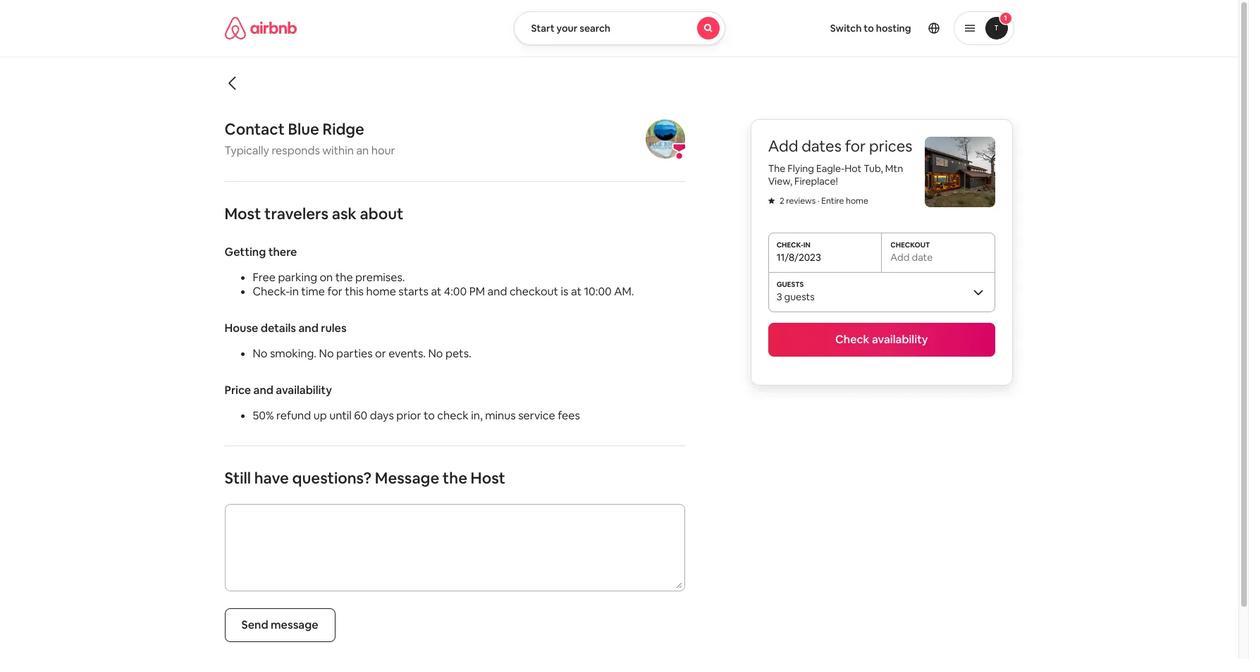 Task type: describe. For each thing, give the bounding box(es) containing it.
ridge
[[323, 119, 364, 139]]

until
[[329, 408, 352, 423]]

1 at from the left
[[431, 284, 442, 299]]

entire
[[822, 195, 844, 207]]

have
[[254, 468, 289, 488]]

search
[[580, 22, 610, 35]]

date
[[912, 251, 933, 264]]

days
[[370, 408, 394, 423]]

starts
[[398, 284, 429, 299]]

up
[[313, 408, 327, 423]]

on
[[320, 270, 333, 285]]

hour
[[371, 143, 395, 158]]

profile element
[[742, 0, 1014, 56]]

price
[[225, 383, 251, 398]]

1 button
[[953, 11, 1014, 45]]

flying
[[788, 162, 814, 175]]

50%
[[253, 408, 274, 423]]

start your search button
[[514, 11, 725, 45]]

free
[[253, 270, 276, 285]]

Message the host text field
[[227, 507, 682, 589]]

your
[[557, 22, 577, 35]]

within
[[322, 143, 354, 158]]

guests
[[785, 290, 815, 303]]

reviews
[[787, 195, 816, 207]]

1 no from the left
[[253, 346, 267, 361]]

2 no from the left
[[319, 346, 334, 361]]

view,
[[768, 175, 793, 188]]

ask
[[332, 204, 357, 223]]

hot
[[845, 162, 862, 175]]

smoking.
[[270, 346, 317, 361]]

fireplace!
[[795, 175, 838, 188]]

send
[[241, 617, 268, 632]]

about
[[360, 204, 404, 223]]

message
[[375, 468, 439, 488]]

an
[[356, 143, 369, 158]]

message
[[271, 617, 318, 632]]

add dates for prices the flying eagle-hot tub, mtn view, fireplace!
[[768, 136, 913, 188]]

contact blue ridge typically responds within an hour
[[225, 119, 395, 158]]

am.
[[614, 284, 634, 299]]

no smoking. no parties or events. no pets.
[[253, 346, 471, 361]]

for inside free parking on the premises. check-in time for this home starts at 4:00 pm and checkout is at 10:00 am.
[[327, 284, 342, 299]]

add date
[[891, 251, 933, 264]]

tub,
[[864, 162, 883, 175]]

prices
[[869, 136, 913, 156]]

rules
[[321, 321, 347, 336]]

this
[[345, 284, 364, 299]]

0 horizontal spatial availability
[[276, 383, 332, 398]]

in
[[290, 284, 299, 299]]

travelers
[[264, 204, 328, 223]]

hosting
[[876, 22, 911, 35]]

eagle-
[[817, 162, 845, 175]]

check-
[[253, 284, 290, 299]]

most travelers ask about
[[225, 204, 404, 223]]

dates
[[802, 136, 842, 156]]

pm
[[469, 284, 485, 299]]

still
[[225, 468, 251, 488]]

host
[[471, 468, 505, 488]]

typically
[[225, 143, 269, 158]]

send message
[[241, 617, 318, 632]]

getting
[[225, 245, 266, 259]]

switch to hosting link
[[822, 13, 920, 43]]

contact
[[225, 119, 285, 139]]



Task type: locate. For each thing, give the bounding box(es) containing it.
1 vertical spatial for
[[327, 284, 342, 299]]

refund
[[276, 408, 311, 423]]

3 guests button
[[768, 272, 996, 312]]

and inside free parking on the premises. check-in time for this home starts at 4:00 pm and checkout is at 10:00 am.
[[488, 284, 507, 299]]

pets.
[[445, 346, 471, 361]]

󰀄 2 reviews · entire home
[[768, 195, 869, 207]]

0 horizontal spatial no
[[253, 346, 267, 361]]

for
[[845, 136, 866, 156], [327, 284, 342, 299]]

at right 'is'
[[571, 284, 581, 299]]

is
[[561, 284, 569, 299]]

check availability button
[[768, 323, 996, 357]]

check
[[836, 332, 870, 347]]

most
[[225, 204, 261, 223]]

check availability
[[836, 332, 928, 347]]

home inside free parking on the premises. check-in time for this home starts at 4:00 pm and checkout is at 10:00 am.
[[366, 284, 396, 299]]

for inside add dates for prices the flying eagle-hot tub, mtn view, fireplace!
[[845, 136, 866, 156]]

1 horizontal spatial to
[[864, 22, 874, 35]]

fees
[[558, 408, 580, 423]]

start your search
[[531, 22, 610, 35]]

2 horizontal spatial and
[[488, 284, 507, 299]]

for up hot
[[845, 136, 866, 156]]

switch to hosting
[[830, 22, 911, 35]]

start
[[531, 22, 554, 35]]

house details and rules
[[225, 321, 347, 336]]

blue
[[288, 119, 319, 139]]

1 vertical spatial availability
[[276, 383, 332, 398]]

2 vertical spatial and
[[253, 383, 273, 398]]

add inside add dates for prices the flying eagle-hot tub, mtn view, fireplace!
[[768, 136, 799, 156]]

send message button
[[225, 608, 335, 642]]

or
[[375, 346, 386, 361]]

home right entire
[[846, 195, 869, 207]]

0 vertical spatial add
[[768, 136, 799, 156]]

0 horizontal spatial add
[[768, 136, 799, 156]]

10:00
[[584, 284, 612, 299]]

free parking on the premises. check-in time for this home starts at 4:00 pm and checkout is at 10:00 am.
[[253, 270, 634, 299]]

4:00
[[444, 284, 467, 299]]

switch
[[830, 22, 862, 35]]

0 horizontal spatial at
[[431, 284, 442, 299]]

0 horizontal spatial home
[[366, 284, 396, 299]]

0 horizontal spatial and
[[253, 383, 273, 398]]

to
[[864, 22, 874, 35], [424, 408, 435, 423]]

1 horizontal spatial the
[[443, 468, 467, 488]]

no down 'rules'
[[319, 346, 334, 361]]

3
[[777, 290, 782, 303]]

2 horizontal spatial no
[[428, 346, 443, 361]]

1 horizontal spatial at
[[571, 284, 581, 299]]

for left this on the left
[[327, 284, 342, 299]]

at left 4:00
[[431, 284, 442, 299]]

no
[[253, 346, 267, 361], [319, 346, 334, 361], [428, 346, 443, 361]]

availability right check
[[872, 332, 928, 347]]

parties
[[336, 346, 373, 361]]

add for dates
[[768, 136, 799, 156]]

1
[[1004, 13, 1007, 23]]

to right prior
[[424, 408, 435, 423]]

and right pm
[[488, 284, 507, 299]]

0 vertical spatial for
[[845, 136, 866, 156]]

price and availability
[[225, 383, 332, 398]]

and
[[488, 284, 507, 299], [298, 321, 318, 336], [253, 383, 273, 398]]

blue ridge is a superhost. learn more about blue ridge. image
[[646, 119, 685, 159], [646, 119, 685, 159]]

the
[[768, 162, 786, 175]]

the
[[335, 270, 353, 285], [443, 468, 467, 488]]

events.
[[388, 346, 426, 361]]

1 vertical spatial home
[[366, 284, 396, 299]]

0 vertical spatial availability
[[872, 332, 928, 347]]

0 vertical spatial the
[[335, 270, 353, 285]]

0 vertical spatial and
[[488, 284, 507, 299]]

the inside free parking on the premises. check-in time for this home starts at 4:00 pm and checkout is at 10:00 am.
[[335, 270, 353, 285]]

60
[[354, 408, 367, 423]]

add left date
[[891, 251, 910, 264]]

1 vertical spatial to
[[424, 408, 435, 423]]

1 horizontal spatial add
[[891, 251, 910, 264]]

home right this on the left
[[366, 284, 396, 299]]

0 horizontal spatial the
[[335, 270, 353, 285]]

check
[[437, 408, 469, 423]]

the left host
[[443, 468, 467, 488]]

and left 'rules'
[[298, 321, 318, 336]]

1 horizontal spatial for
[[845, 136, 866, 156]]

to right switch at the top of page
[[864, 22, 874, 35]]

2
[[780, 195, 785, 207]]

in,
[[471, 408, 483, 423]]

questions?
[[292, 468, 372, 488]]

availability
[[872, 332, 928, 347], [276, 383, 332, 398]]

no left pets.
[[428, 346, 443, 361]]

and up 50% on the left of the page
[[253, 383, 273, 398]]

2 at from the left
[[571, 284, 581, 299]]

there
[[268, 245, 297, 259]]

50% refund up until 60 days prior to check in, minus service fees
[[253, 408, 580, 423]]

home
[[846, 195, 869, 207], [366, 284, 396, 299]]

prior
[[396, 408, 421, 423]]

availability up refund in the bottom of the page
[[276, 383, 332, 398]]

availability inside button
[[872, 332, 928, 347]]

1 horizontal spatial and
[[298, 321, 318, 336]]

󰀄
[[768, 195, 775, 205]]

to inside profile element
[[864, 22, 874, 35]]

1 horizontal spatial home
[[846, 195, 869, 207]]

the right on
[[335, 270, 353, 285]]

11/8/2023
[[777, 251, 821, 264]]

still have questions? message the host
[[225, 468, 505, 488]]

add for date
[[891, 251, 910, 264]]

minus
[[485, 408, 516, 423]]

service
[[518, 408, 555, 423]]

1 vertical spatial add
[[891, 251, 910, 264]]

details
[[261, 321, 296, 336]]

responds
[[272, 143, 320, 158]]

0 vertical spatial to
[[864, 22, 874, 35]]

1 horizontal spatial no
[[319, 346, 334, 361]]

house
[[225, 321, 258, 336]]

0 vertical spatial home
[[846, 195, 869, 207]]

0 horizontal spatial to
[[424, 408, 435, 423]]

time
[[301, 284, 325, 299]]

3 no from the left
[[428, 346, 443, 361]]

parking
[[278, 270, 317, 285]]

1 vertical spatial and
[[298, 321, 318, 336]]

3 guests
[[777, 290, 815, 303]]

no down 'details'
[[253, 346, 267, 361]]

0 horizontal spatial for
[[327, 284, 342, 299]]

mtn
[[886, 162, 903, 175]]

getting there
[[225, 245, 297, 259]]

·
[[818, 195, 820, 207]]

1 horizontal spatial availability
[[872, 332, 928, 347]]

Start your search search field
[[514, 11, 725, 45]]

premises.
[[355, 270, 405, 285]]

checkout
[[510, 284, 558, 299]]

add up the
[[768, 136, 799, 156]]

1 vertical spatial the
[[443, 468, 467, 488]]



Task type: vqa. For each thing, say whether or not it's contained in the screenshot.
service
yes



